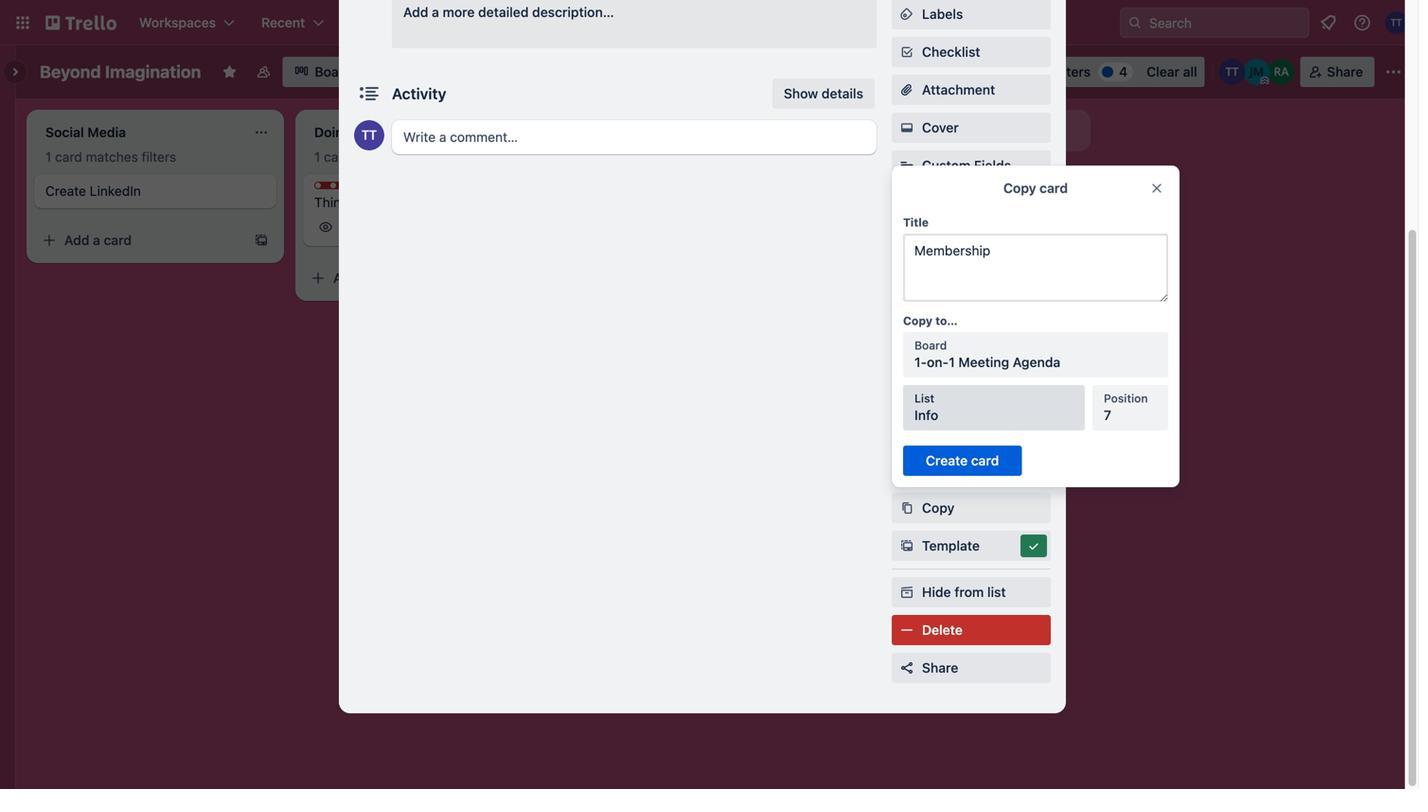 Task type: vqa. For each thing, say whether or not it's contained in the screenshot.
'Cover'
yes



Task type: describe. For each thing, give the bounding box(es) containing it.
sm image for delete
[[898, 621, 917, 640]]

actions
[[892, 436, 934, 449]]

power-ups
[[892, 206, 954, 220]]

copy to…
[[904, 314, 958, 328]]

add button button
[[892, 380, 1051, 410]]

1 inside board 1-on-1 meeting agenda
[[949, 355, 956, 370]]

sm image for checklist
[[898, 43, 917, 62]]

color: bold red, title: "thoughts" element
[[314, 182, 386, 196]]

filters
[[1053, 64, 1091, 80]]

primary element
[[0, 0, 1420, 45]]

a inside 'link'
[[432, 4, 439, 20]]

hide from list link
[[892, 578, 1051, 608]]

checklist
[[923, 44, 981, 60]]

social media
[[923, 349, 1002, 365]]

automation image
[[990, 57, 1017, 83]]

board for board 1-on-1 meeting agenda
[[915, 339, 947, 352]]

board 1-on-1 meeting agenda
[[915, 339, 1061, 370]]

star or unstar board image
[[222, 64, 237, 80]]

1 vertical spatial share button
[[892, 654, 1051, 684]]

automation
[[892, 320, 957, 333]]

add for the add another list button
[[868, 123, 893, 138]]

create for create linkedin
[[45, 183, 86, 199]]

sm image for template
[[898, 537, 917, 556]]

0 horizontal spatial terry turtle (terryturtle) image
[[354, 120, 385, 151]]

power-
[[892, 206, 932, 220]]

1 horizontal spatial terry turtle (terryturtle) image
[[1386, 11, 1409, 34]]

ruby anderson (rubyanderson7) image
[[1269, 59, 1296, 85]]

0 vertical spatial add a card
[[64, 233, 132, 248]]

a for the bottommost add a card button
[[362, 270, 369, 286]]

thoughts
[[333, 183, 386, 196]]

template
[[923, 538, 980, 554]]

3 filters from the left
[[674, 149, 709, 165]]

show
[[784, 86, 819, 101]]

4
[[1120, 64, 1128, 80]]

clear all
[[1147, 64, 1198, 80]]

1 horizontal spatial 1
[[314, 149, 320, 165]]

title
[[904, 216, 929, 229]]

list for hide from list
[[988, 585, 1007, 601]]

jeremy miller (jeremymiller198) image
[[1244, 59, 1271, 85]]

1 1 card matches filters from the left
[[45, 149, 176, 165]]

hide
[[923, 585, 952, 601]]

attachment button
[[892, 75, 1051, 105]]

jotform
[[923, 233, 975, 249]]

hide from list
[[923, 585, 1007, 601]]

1 vertical spatial add a card button
[[303, 263, 515, 294]]

create linkedin link
[[45, 182, 265, 201]]

labels link
[[892, 0, 1051, 29]]

1 matches from the left
[[86, 149, 138, 165]]

thinking
[[314, 195, 367, 210]]

info
[[915, 408, 939, 423]]

1 vertical spatial add a card
[[333, 270, 401, 286]]

more
[[443, 4, 475, 20]]

all
[[1184, 64, 1198, 80]]

template button
[[892, 531, 1051, 562]]

imagination
[[105, 62, 201, 82]]

create from template… image
[[254, 233, 269, 248]]

2
[[583, 149, 591, 165]]

Write a comment text field
[[392, 120, 877, 154]]

card down linkedin
[[104, 233, 132, 248]]

ups
[[932, 206, 954, 220]]

board link
[[283, 57, 363, 87]]

on-
[[927, 355, 949, 370]]

show details link
[[773, 79, 875, 109]]

position
[[1104, 392, 1149, 405]]

add button
[[923, 387, 993, 403]]

sm image inside template button
[[1025, 537, 1044, 556]]

custom fields button
[[892, 156, 1051, 175]]

workspace visible image
[[256, 64, 271, 80]]

0 horizontal spatial add a card button
[[34, 225, 246, 256]]

agenda
[[1013, 355, 1061, 370]]

add for add button button
[[923, 387, 948, 403]]

board for board
[[315, 64, 352, 80]]

power ups image
[[964, 64, 979, 80]]

2 cards match filters
[[583, 149, 709, 165]]

Board name text field
[[30, 57, 211, 87]]



Task type: locate. For each thing, give the bounding box(es) containing it.
back to home image
[[45, 8, 117, 38]]

filters up thinking link
[[411, 149, 445, 165]]

labels
[[923, 6, 964, 22]]

1 card matches filters up linkedin
[[45, 149, 176, 165]]

show details
[[784, 86, 864, 101]]

1 horizontal spatial add a card button
[[303, 263, 515, 294]]

1 horizontal spatial matches
[[355, 149, 407, 165]]

sm image inside template button
[[898, 537, 917, 556]]

0 horizontal spatial add a card
[[64, 233, 132, 248]]

add a card button down create linkedin link
[[34, 225, 246, 256]]

0 notifications image
[[1318, 11, 1340, 34]]

1 horizontal spatial board
[[915, 339, 947, 352]]

clear all button
[[1140, 57, 1206, 87]]

1 left media
[[949, 355, 956, 370]]

card up the color: bold red, title: "thoughts" element on the left of page
[[324, 149, 351, 165]]

delete link
[[892, 616, 1051, 646]]

6 sm image from the top
[[898, 621, 917, 640]]

matches up thoughts in the top left of the page
[[355, 149, 407, 165]]

1 horizontal spatial 1 card matches filters
[[314, 149, 445, 165]]

add a card button
[[34, 225, 246, 256], [303, 263, 515, 294]]

add inside 'link'
[[404, 4, 429, 20]]

share down 'delete'
[[923, 661, 959, 676]]

add left 'another' at the top right of page
[[868, 123, 893, 138]]

details
[[822, 86, 864, 101]]

sm image for cover
[[898, 118, 917, 137]]

add for add a more detailed description… 'link'
[[404, 4, 429, 20]]

2 matches from the left
[[355, 149, 407, 165]]

2 vertical spatial copy
[[923, 501, 955, 516]]

add
[[404, 4, 429, 20], [868, 123, 893, 138], [64, 233, 89, 248], [333, 270, 358, 286], [923, 387, 948, 403]]

1 up create linkedin
[[45, 149, 51, 165]]

share button down the 0 notifications image at the top right of the page
[[1301, 57, 1375, 87]]

1-
[[915, 355, 927, 370]]

card down thinking link
[[373, 270, 401, 286]]

custom fields
[[923, 158, 1012, 173]]

create right detailed
[[561, 15, 603, 30]]

move
[[923, 463, 956, 478]]

clear
[[1147, 64, 1180, 80]]

0 vertical spatial terry turtle (terryturtle) image
[[1386, 11, 1409, 34]]

a for left add a card button
[[93, 233, 100, 248]]

0 vertical spatial board
[[315, 64, 352, 80]]

add a more detailed description… link
[[392, 0, 877, 48]]

add another list
[[868, 123, 967, 138]]

from
[[955, 585, 984, 601]]

terry turtle (terryturtle) image right open information menu icon
[[1386, 11, 1409, 34]]

5 sm image from the top
[[898, 583, 917, 602]]

0 horizontal spatial board
[[315, 64, 352, 80]]

1 horizontal spatial share
[[1328, 64, 1364, 80]]

1 horizontal spatial add a card
[[333, 270, 401, 286]]

copy left to… at the top right of the page
[[904, 314, 933, 328]]

4 sm image from the top
[[898, 537, 917, 556]]

sm image
[[898, 5, 917, 24], [898, 43, 917, 62], [1025, 537, 1044, 556]]

0 horizontal spatial list
[[948, 123, 967, 138]]

1 sm image from the top
[[898, 118, 917, 137]]

list info
[[915, 392, 939, 423]]

0 horizontal spatial 1 card matches filters
[[45, 149, 176, 165]]

filters up create linkedin link
[[142, 149, 176, 165]]

fields
[[975, 158, 1012, 173]]

1 horizontal spatial list
[[988, 585, 1007, 601]]

filters right match
[[674, 149, 709, 165]]

to…
[[936, 314, 958, 328]]

3 sm image from the top
[[898, 499, 917, 518]]

card up membership text box
[[1040, 180, 1069, 196]]

sm image inside labels link
[[898, 5, 917, 24]]

2 horizontal spatial a
[[432, 4, 439, 20]]

add up 'info'
[[923, 387, 948, 403]]

share
[[1328, 64, 1364, 80], [923, 661, 959, 676]]

1 vertical spatial copy
[[904, 314, 933, 328]]

board
[[315, 64, 352, 80], [915, 339, 947, 352]]

list for add another list
[[948, 123, 967, 138]]

sm image for move
[[898, 461, 917, 480]]

0 vertical spatial share button
[[1301, 57, 1375, 87]]

cover link
[[892, 113, 1051, 143]]

sm image for labels
[[898, 5, 917, 24]]

button
[[951, 387, 993, 403]]

2 vertical spatial a
[[362, 270, 369, 286]]

2 sm image from the top
[[898, 461, 917, 480]]

copy link
[[892, 494, 1051, 524]]

card up create linkedin
[[55, 149, 82, 165]]

search image
[[1128, 15, 1143, 30]]

list
[[948, 123, 967, 138], [988, 585, 1007, 601]]

detailed
[[478, 4, 529, 20]]

0 horizontal spatial matches
[[86, 149, 138, 165]]

list up custom fields at top right
[[948, 123, 967, 138]]

Membership text field
[[904, 234, 1169, 302]]

1 vertical spatial board
[[915, 339, 947, 352]]

0 vertical spatial sm image
[[898, 5, 917, 24]]

share button down delete link
[[892, 654, 1051, 684]]

0 horizontal spatial filters
[[142, 149, 176, 165]]

another
[[896, 123, 945, 138]]

sm image inside copy link
[[898, 499, 917, 518]]

0 horizontal spatial share button
[[892, 654, 1051, 684]]

share left show menu icon
[[1328, 64, 1364, 80]]

0 vertical spatial create
[[561, 15, 603, 30]]

add a card button down thinking link
[[303, 263, 515, 294]]

0 horizontal spatial share
[[923, 661, 959, 676]]

sm image inside the move link
[[898, 461, 917, 480]]

add down create linkedin
[[64, 233, 89, 248]]

match
[[632, 149, 671, 165]]

0 vertical spatial share
[[1328, 64, 1364, 80]]

add a card
[[64, 233, 132, 248], [333, 270, 401, 286]]

move link
[[892, 456, 1051, 486]]

beyond
[[40, 62, 101, 82]]

1 vertical spatial sm image
[[898, 43, 917, 62]]

Search field
[[1143, 9, 1309, 37]]

sm image inside cover link
[[898, 118, 917, 137]]

list right from
[[988, 585, 1007, 601]]

terry turtle (terryturtle) image
[[1220, 59, 1246, 85]]

1 vertical spatial share
[[923, 661, 959, 676]]

a left "more" on the top left of page
[[432, 4, 439, 20]]

a
[[432, 4, 439, 20], [93, 233, 100, 248], [362, 270, 369, 286]]

custom
[[923, 158, 971, 173]]

2 vertical spatial sm image
[[1025, 537, 1044, 556]]

2 1 card matches filters from the left
[[314, 149, 445, 165]]

delete
[[923, 623, 963, 638]]

card
[[55, 149, 82, 165], [324, 149, 351, 165], [1040, 180, 1069, 196], [104, 233, 132, 248], [373, 270, 401, 286]]

share button
[[1301, 57, 1375, 87], [892, 654, 1051, 684]]

sm image left 'labels'
[[898, 5, 917, 24]]

create left linkedin
[[45, 183, 86, 199]]

copy card
[[1004, 180, 1069, 196]]

1 horizontal spatial share button
[[1301, 57, 1375, 87]]

filters
[[142, 149, 176, 165], [411, 149, 445, 165], [674, 149, 709, 165]]

social
[[923, 349, 960, 365]]

2 horizontal spatial 1
[[949, 355, 956, 370]]

0 vertical spatial a
[[432, 4, 439, 20]]

matches up linkedin
[[86, 149, 138, 165]]

terry turtle (terryturtle) image up thoughts in the top left of the page
[[354, 120, 385, 151]]

beyond imagination
[[40, 62, 201, 82]]

copy for copy to…
[[904, 314, 933, 328]]

sm image inside delete link
[[898, 621, 917, 640]]

thoughts thinking
[[314, 183, 386, 210]]

2 filters from the left
[[411, 149, 445, 165]]

sm image for copy
[[898, 499, 917, 518]]

board up on-
[[915, 339, 947, 352]]

position 7
[[1104, 392, 1149, 423]]

list inside button
[[948, 123, 967, 138]]

thinking link
[[314, 193, 534, 212]]

add inside button
[[923, 387, 948, 403]]

copy down move
[[923, 501, 955, 516]]

0 horizontal spatial create
[[45, 183, 86, 199]]

board right workspace visible icon
[[315, 64, 352, 80]]

description…
[[532, 4, 614, 20]]

open information menu image
[[1354, 13, 1373, 32]]

1 filters from the left
[[142, 149, 176, 165]]

list
[[915, 392, 935, 405]]

social media button
[[892, 342, 1051, 372]]

1 up the color: bold red, title: "thoughts" element on the left of page
[[314, 149, 320, 165]]

1 vertical spatial create
[[45, 183, 86, 199]]

sm image
[[898, 118, 917, 137], [898, 461, 917, 480], [898, 499, 917, 518], [898, 537, 917, 556], [898, 583, 917, 602], [898, 621, 917, 640]]

meeting
[[959, 355, 1010, 370]]

sm image left checklist
[[898, 43, 917, 62]]

create button
[[549, 8, 614, 38]]

checklist link
[[892, 37, 1051, 67]]

0 horizontal spatial a
[[93, 233, 100, 248]]

a down thinking
[[362, 270, 369, 286]]

sm image down copy link
[[1025, 537, 1044, 556]]

1 horizontal spatial create
[[561, 15, 603, 30]]

1 card matches filters
[[45, 149, 176, 165], [314, 149, 445, 165]]

attachment
[[923, 82, 996, 98]]

add a card down create linkedin
[[64, 233, 132, 248]]

add a more detailed description…
[[404, 4, 614, 20]]

sm image inside hide from list link
[[898, 583, 917, 602]]

1 vertical spatial list
[[988, 585, 1007, 601]]

add another list button
[[834, 110, 1091, 152]]

copy for copy card
[[1004, 180, 1037, 196]]

None submit
[[904, 446, 1022, 476]]

copy down 'fields' at the top
[[1004, 180, 1037, 196]]

1 vertical spatial terry turtle (terryturtle) image
[[354, 120, 385, 151]]

activity
[[392, 85, 447, 103]]

add down thinking
[[333, 270, 358, 286]]

board inside board 1-on-1 meeting agenda
[[915, 339, 947, 352]]

1
[[45, 149, 51, 165], [314, 149, 320, 165], [949, 355, 956, 370]]

1 horizontal spatial a
[[362, 270, 369, 286]]

0 horizontal spatial 1
[[45, 149, 51, 165]]

cover
[[923, 120, 959, 135]]

sm image inside checklist link
[[898, 43, 917, 62]]

1 card matches filters up thoughts in the top left of the page
[[314, 149, 445, 165]]

matches
[[86, 149, 138, 165], [355, 149, 407, 165]]

create inside create linkedin link
[[45, 183, 86, 199]]

1 vertical spatial a
[[93, 233, 100, 248]]

terry turtle (terryturtle) image
[[1386, 11, 1409, 34], [354, 120, 385, 151]]

0 vertical spatial list
[[948, 123, 967, 138]]

a down create linkedin
[[93, 233, 100, 248]]

0 vertical spatial copy
[[1004, 180, 1037, 196]]

cards
[[595, 149, 629, 165]]

add inside button
[[868, 123, 893, 138]]

7
[[1104, 408, 1112, 423]]

sm image for hide from list
[[898, 583, 917, 602]]

create linkedin
[[45, 183, 141, 199]]

add a card down thinking
[[333, 270, 401, 286]]

create inside button
[[561, 15, 603, 30]]

copy
[[1004, 180, 1037, 196], [904, 314, 933, 328], [923, 501, 955, 516]]

0 vertical spatial add a card button
[[34, 225, 246, 256]]

linkedin
[[90, 183, 141, 199]]

1 horizontal spatial filters
[[411, 149, 445, 165]]

show menu image
[[1385, 63, 1404, 81]]

media
[[964, 349, 1002, 365]]

2 horizontal spatial filters
[[674, 149, 709, 165]]

create for create
[[561, 15, 603, 30]]

add left "more" on the top left of page
[[404, 4, 429, 20]]



